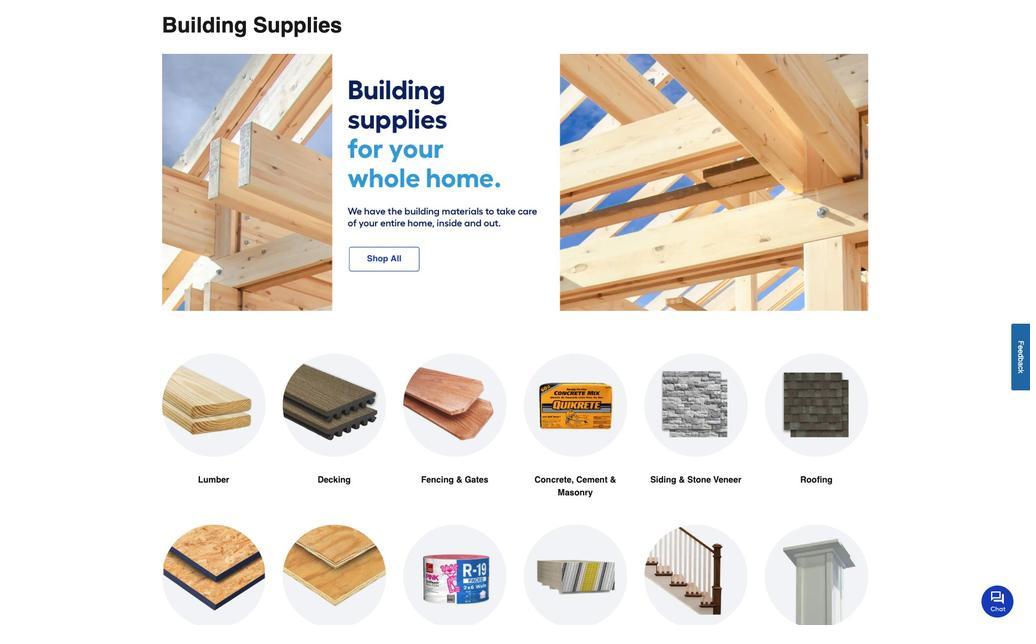 Task type: locate. For each thing, give the bounding box(es) containing it.
lumber link
[[162, 354, 266, 513]]

&
[[457, 476, 463, 485], [610, 476, 617, 485], [679, 476, 686, 485]]

0 horizontal spatial &
[[457, 476, 463, 485]]

e up d
[[1018, 346, 1026, 350]]

e
[[1018, 346, 1026, 350], [1018, 350, 1026, 354]]

2 e from the top
[[1018, 350, 1026, 354]]

& right cement
[[610, 476, 617, 485]]

2 squares of gray roof shingles. image
[[765, 354, 869, 458]]

d
[[1018, 354, 1026, 358]]

siding
[[651, 476, 677, 485]]

& inside "concrete, cement & masonry"
[[610, 476, 617, 485]]

2 & from the left
[[610, 476, 617, 485]]

2 horizontal spatial &
[[679, 476, 686, 485]]

chat invite button image
[[982, 585, 1015, 618]]

decking link
[[283, 354, 386, 513]]

siding & stone veneer link
[[645, 354, 748, 513]]

& left gates
[[457, 476, 463, 485]]

stone
[[688, 476, 712, 485]]

siding & stone veneer
[[651, 476, 742, 485]]

k
[[1018, 370, 1026, 374]]

a bag of quikrete concrete mix. image
[[524, 354, 628, 458]]

& inside 'link'
[[457, 476, 463, 485]]

2 pressure treated deck boards. image
[[162, 354, 266, 458]]

b
[[1018, 358, 1026, 362]]

1 & from the left
[[457, 476, 463, 485]]

decking
[[318, 476, 351, 485]]

a staircase with dark railing and white balusters. image
[[645, 525, 748, 626]]

f
[[1018, 341, 1026, 346]]

breadcrumb element
[[162, 0, 260, 13]]

& left stone
[[679, 476, 686, 485]]

3 & from the left
[[679, 476, 686, 485]]

roofing
[[801, 476, 833, 485]]

fencing
[[421, 476, 454, 485]]

& for siding
[[679, 476, 686, 485]]

fencing & gates link
[[403, 354, 507, 513]]

1 horizontal spatial &
[[610, 476, 617, 485]]

c
[[1018, 367, 1026, 370]]

e up b
[[1018, 350, 1026, 354]]

building
[[162, 13, 247, 37]]



Task type: describe. For each thing, give the bounding box(es) containing it.
2 sheets of o s b board. image
[[162, 525, 266, 626]]

concrete, cement & masonry
[[535, 476, 617, 498]]

concrete,
[[535, 476, 574, 485]]

lumber
[[198, 476, 229, 485]]

a
[[1018, 362, 1026, 367]]

fencing & gates
[[421, 476, 489, 485]]

2 panels of stone veneer siding. image
[[645, 354, 748, 458]]

building supplies
[[162, 13, 342, 37]]

a white wood porch column. image
[[765, 525, 869, 626]]

1 e from the top
[[1018, 346, 1026, 350]]

gates
[[465, 476, 489, 485]]

we have the building supplies to take care of your whole home, inside and out. image
[[162, 54, 869, 311]]

2 sheets of pine plywood. image
[[283, 525, 386, 626]]

& for fencing
[[457, 476, 463, 485]]

cement
[[577, 476, 608, 485]]

2 dog-eared fence pickets. image
[[403, 354, 507, 458]]

supplies
[[253, 13, 342, 37]]

concrete, cement & masonry link
[[524, 354, 628, 525]]

f e e d b a c k button
[[1012, 324, 1031, 391]]

veneer
[[714, 476, 742, 485]]

f e e d b a c k
[[1018, 341, 1026, 374]]

a roll of pink owens corning insulation. image
[[403, 525, 507, 626]]

masonry
[[558, 489, 593, 498]]

roofing link
[[765, 354, 869, 513]]

a pallet of drywall sheets. image
[[524, 525, 628, 626]]

2 brown composite deck boards. image
[[283, 354, 386, 458]]



Task type: vqa. For each thing, say whether or not it's contained in the screenshot.
"shop" within the shop all departments "link"
no



